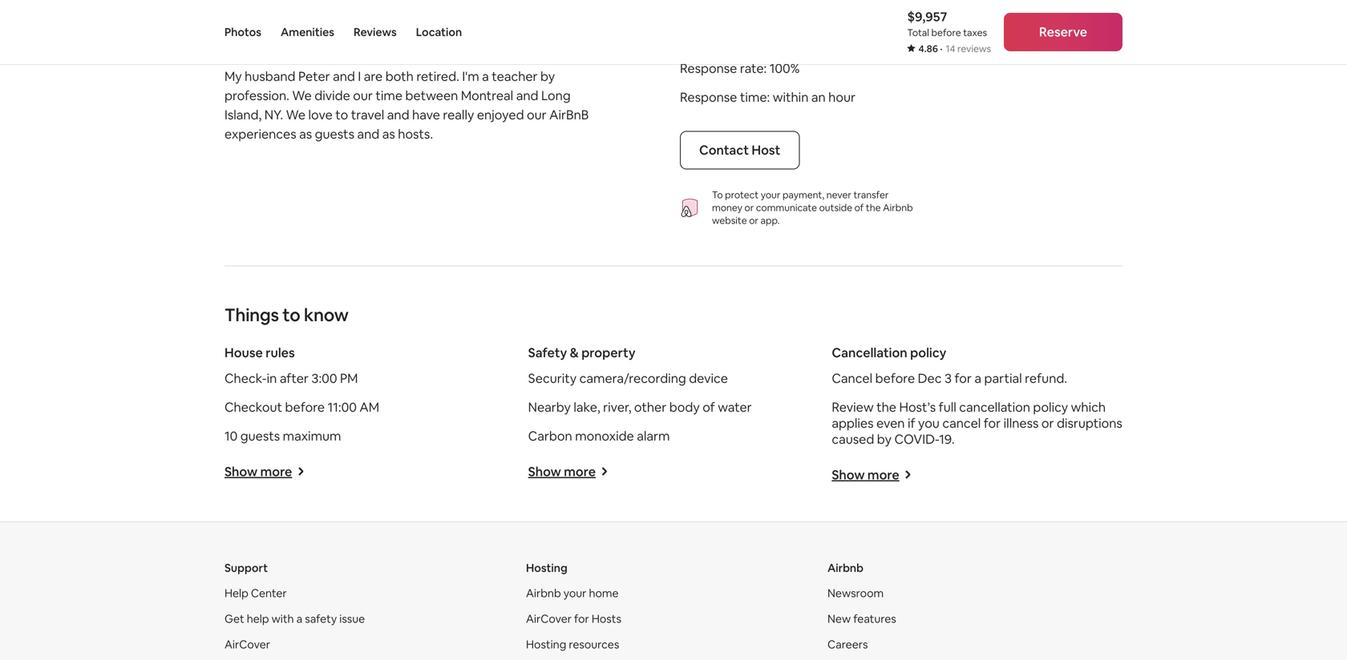 Task type: describe. For each thing, give the bounding box(es) containing it.
1 as from the left
[[299, 126, 312, 142]]

with
[[272, 612, 294, 627]]

policy inside review the host's full cancellation policy which applies even if you cancel for illness or disruptions caused by covid-19.
[[1033, 399, 1068, 416]]

even
[[877, 415, 905, 432]]

14 reviews
[[247, 31, 310, 48]]

hosting for hosting
[[526, 561, 568, 576]]

host
[[752, 142, 781, 158]]

·
[[940, 43, 943, 55]]

teacher
[[492, 68, 538, 85]]

know
[[304, 304, 349, 327]]

to protect your payment, never transfer money or communicate outside of the airbnb website or app.
[[712, 189, 913, 227]]

0 horizontal spatial 14
[[247, 31, 260, 48]]

10 guests maximum
[[225, 428, 341, 445]]

1 vertical spatial of
[[703, 399, 715, 416]]

newsroom
[[828, 587, 884, 601]]

for inside review the host's full cancellation policy which applies even if you cancel for illness or disruptions caused by covid-19.
[[984, 415, 1001, 432]]

cancel before dec 3 for a partial refund.
[[832, 370, 1068, 387]]

cancel
[[832, 370, 873, 387]]

house
[[225, 345, 263, 361]]

rate
[[740, 60, 764, 77]]

partial
[[985, 370, 1022, 387]]

before for 3
[[875, 370, 915, 387]]

husband
[[245, 68, 296, 85]]

security
[[528, 370, 577, 387]]

an
[[812, 89, 826, 105]]

show for carbon
[[528, 464, 561, 480]]

get help with a safety issue
[[225, 612, 365, 627]]

covid-
[[895, 431, 939, 448]]

i
[[358, 68, 361, 85]]

resources
[[569, 638, 619, 652]]

show more for monoxide
[[528, 464, 596, 480]]

review the host's full cancellation policy which applies even if you cancel for illness or disruptions caused by covid-19.
[[832, 399, 1123, 448]]

new features link
[[828, 612, 896, 627]]

aircover for hosts link
[[526, 612, 622, 627]]

safety
[[528, 345, 567, 361]]

monoxide
[[575, 428, 634, 445]]

more for monoxide
[[564, 464, 596, 480]]

camera/recording
[[580, 370, 686, 387]]

by inside my husband peter and i are both retired.  i'm a teacher by profession.  we divide our time between montreal and long island, ny.  we love to travel and have really enjoyed our airbnb experiences as guests and as hosts.
[[541, 68, 555, 85]]

i'm
[[462, 68, 479, 85]]

help center link
[[225, 587, 287, 601]]

maximum
[[283, 428, 341, 445]]

response for response time
[[680, 89, 737, 105]]

1 vertical spatial a
[[975, 370, 982, 387]]

my husband peter and i are both retired.  i'm a teacher by profession.  we divide our time between montreal and long island, ny.  we love to travel and have really enjoyed our airbnb experiences as guests and as hosts.
[[225, 68, 589, 142]]

0 vertical spatial we
[[292, 87, 312, 104]]

taxes
[[963, 26, 987, 39]]

11:00
[[328, 399, 357, 416]]

enjoyed
[[477, 107, 524, 123]]

safety & property
[[528, 345, 636, 361]]

newsroom link
[[828, 587, 884, 601]]

2 horizontal spatial show more button
[[832, 467, 912, 484]]

check-
[[225, 370, 267, 387]]

property
[[582, 345, 636, 361]]

ny.
[[264, 107, 283, 123]]

your inside to protect your payment, never transfer money or communicate outside of the airbnb website or app.
[[761, 189, 781, 201]]

2 horizontal spatial show
[[832, 467, 865, 484]]

new
[[828, 612, 851, 627]]

airbnb your home
[[526, 587, 619, 601]]

checkout before 11:00 am
[[225, 399, 379, 416]]

or for to
[[749, 214, 759, 227]]

alarm
[[637, 428, 670, 445]]

dec
[[918, 370, 942, 387]]

airbnb for airbnb
[[828, 561, 864, 576]]

really
[[443, 107, 474, 123]]

amenities
[[281, 25, 334, 39]]

a inside my husband peter and i are both retired.  i'm a teacher by profession.  we divide our time between montreal and long island, ny.  we love to travel and have really enjoyed our airbnb experiences as guests and as hosts.
[[482, 68, 489, 85]]

issue
[[339, 612, 365, 627]]

host's
[[899, 399, 936, 416]]

reviews button
[[354, 0, 397, 64]]

show for 10
[[225, 464, 258, 480]]

am
[[360, 399, 379, 416]]

water
[[718, 399, 752, 416]]

airbnb your home link
[[526, 587, 619, 601]]

are
[[364, 68, 383, 85]]

0 horizontal spatial a
[[296, 612, 303, 627]]

money
[[712, 202, 743, 214]]

communicate
[[756, 202, 817, 214]]

help
[[247, 612, 269, 627]]

reviews
[[958, 43, 991, 55]]

app.
[[761, 214, 780, 227]]

0 vertical spatial or
[[745, 202, 754, 214]]

cancellation policy
[[832, 345, 947, 361]]

and up hosts. at the top left
[[387, 107, 409, 123]]

retired.
[[417, 68, 459, 85]]

0 vertical spatial policy
[[910, 345, 947, 361]]

to
[[712, 189, 723, 201]]

aircover for aircover link
[[225, 638, 270, 652]]

careers
[[828, 638, 868, 652]]

1 horizontal spatial 14
[[946, 43, 956, 55]]

help center
[[225, 587, 287, 601]]

hosts
[[592, 612, 622, 627]]

aircover for hosts
[[526, 612, 622, 627]]

website
[[712, 214, 747, 227]]

caused
[[832, 431, 874, 448]]

10
[[225, 428, 238, 445]]



Task type: vqa. For each thing, say whether or not it's contained in the screenshot.


Task type: locate. For each thing, give the bounding box(es) containing it.
a left partial
[[975, 370, 982, 387]]

1 horizontal spatial of
[[855, 202, 864, 214]]

0 vertical spatial of
[[855, 202, 864, 214]]

show down the caused
[[832, 467, 865, 484]]

: for response time
[[767, 89, 770, 105]]

have
[[412, 107, 440, 123]]

0 horizontal spatial show more button
[[225, 464, 305, 480]]

illness
[[1004, 415, 1039, 432]]

2 vertical spatial for
[[574, 612, 589, 627]]

2 response from the top
[[680, 89, 737, 105]]

more down 10 guests maximum
[[260, 464, 292, 480]]

by right the caused
[[877, 431, 892, 448]]

aircover
[[526, 612, 572, 627], [225, 638, 270, 652]]

other
[[634, 399, 667, 416]]

hosting resources link
[[526, 638, 619, 652]]

as
[[299, 126, 312, 142], [382, 126, 395, 142]]

river,
[[603, 399, 632, 416]]

1 hosting from the top
[[526, 561, 568, 576]]

0 horizontal spatial more
[[260, 464, 292, 480]]

: for response rate
[[764, 60, 767, 77]]

to right love
[[335, 107, 348, 123]]

get
[[225, 612, 244, 627]]

and down travel on the top left
[[357, 126, 380, 142]]

2 vertical spatial airbnb
[[526, 587, 561, 601]]

1 horizontal spatial by
[[877, 431, 892, 448]]

0 vertical spatial a
[[482, 68, 489, 85]]

your up "aircover for hosts" link on the left of the page
[[564, 587, 587, 601]]

careers link
[[828, 638, 868, 652]]

protect
[[725, 189, 759, 201]]

time down rate
[[740, 89, 767, 105]]

:
[[764, 60, 767, 77], [767, 89, 770, 105]]

$9,957
[[908, 8, 947, 25]]

total
[[908, 26, 929, 39]]

for left hosts
[[574, 612, 589, 627]]

1 horizontal spatial show more button
[[528, 464, 609, 480]]

show more button for monoxide
[[528, 464, 609, 480]]

of right body at the bottom
[[703, 399, 715, 416]]

profession.
[[225, 87, 289, 104]]

before down "cancellation policy"
[[875, 370, 915, 387]]

reviews up are
[[354, 25, 397, 39]]

house rules
[[225, 345, 295, 361]]

show more button for guests
[[225, 464, 305, 480]]

and left i in the left of the page
[[333, 68, 355, 85]]

2 horizontal spatial show more
[[832, 467, 900, 484]]

2 horizontal spatial before
[[932, 26, 961, 39]]

0 horizontal spatial reviews
[[263, 31, 310, 48]]

0 horizontal spatial for
[[574, 612, 589, 627]]

to left know
[[283, 304, 300, 327]]

policy up dec
[[910, 345, 947, 361]]

2 vertical spatial or
[[1042, 415, 1054, 432]]

0 horizontal spatial guests
[[240, 428, 280, 445]]

your up communicate
[[761, 189, 781, 201]]

1 horizontal spatial show more
[[528, 464, 596, 480]]

our down i in the left of the page
[[353, 87, 373, 104]]

1 vertical spatial airbnb
[[828, 561, 864, 576]]

hour
[[829, 89, 856, 105]]

hosting for hosting resources
[[526, 638, 567, 652]]

cancellation
[[959, 399, 1031, 416]]

you
[[918, 415, 940, 432]]

before up the maximum
[[285, 399, 325, 416]]

aircover down the help
[[225, 638, 270, 652]]

response down response rate : 100% at the right
[[680, 89, 737, 105]]

we
[[292, 87, 312, 104], [286, 107, 306, 123]]

island,
[[225, 107, 262, 123]]

14 right · in the top right of the page
[[946, 43, 956, 55]]

our down long
[[527, 107, 547, 123]]

a right i'm
[[482, 68, 489, 85]]

we down peter
[[292, 87, 312, 104]]

0 horizontal spatial to
[[283, 304, 300, 327]]

checkout
[[225, 399, 282, 416]]

0 vertical spatial by
[[541, 68, 555, 85]]

show down carbon
[[528, 464, 561, 480]]

contact host link
[[680, 131, 800, 170]]

before
[[932, 26, 961, 39], [875, 370, 915, 387], [285, 399, 325, 416]]

identity
[[352, 31, 398, 48]]

1 horizontal spatial as
[[382, 126, 395, 142]]

airbnb up newsroom link
[[828, 561, 864, 576]]

14 up husband
[[247, 31, 260, 48]]

1 vertical spatial we
[[286, 107, 306, 123]]

the inside to protect your payment, never transfer money or communicate outside of the airbnb website or app.
[[866, 202, 881, 214]]

0 vertical spatial before
[[932, 26, 961, 39]]

0 horizontal spatial time
[[376, 87, 403, 104]]

both
[[386, 68, 414, 85]]

1 vertical spatial :
[[767, 89, 770, 105]]

disruptions
[[1057, 415, 1123, 432]]

0 horizontal spatial as
[[299, 126, 312, 142]]

0 vertical spatial response
[[680, 60, 737, 77]]

home
[[589, 587, 619, 601]]

1 horizontal spatial policy
[[1033, 399, 1068, 416]]

0 vertical spatial our
[[353, 87, 373, 104]]

aircover link
[[225, 638, 270, 652]]

as left hosts. at the top left
[[382, 126, 395, 142]]

airbnb up "aircover for hosts" link on the left of the page
[[526, 587, 561, 601]]

the left if
[[877, 399, 897, 416]]

identity verified
[[352, 31, 445, 48]]

aircover down airbnb your home link
[[526, 612, 572, 627]]

0 horizontal spatial our
[[353, 87, 373, 104]]

show more for guests
[[225, 464, 292, 480]]

or left app. on the right top of the page
[[749, 214, 759, 227]]

0 horizontal spatial policy
[[910, 345, 947, 361]]

or right "illness"
[[1042, 415, 1054, 432]]

1 horizontal spatial airbnb
[[828, 561, 864, 576]]

1 vertical spatial our
[[527, 107, 547, 123]]

1 horizontal spatial for
[[955, 370, 972, 387]]

applies
[[832, 415, 874, 432]]

of inside to protect your payment, never transfer money or communicate outside of the airbnb website or app.
[[855, 202, 864, 214]]

divide
[[315, 87, 350, 104]]

1 horizontal spatial show
[[528, 464, 561, 480]]

show more button down 10 guests maximum
[[225, 464, 305, 480]]

1 vertical spatial aircover
[[225, 638, 270, 652]]

the down transfer
[[866, 202, 881, 214]]

for left "illness"
[[984, 415, 1001, 432]]

guests right "10" on the bottom
[[240, 428, 280, 445]]

4.86
[[919, 43, 938, 55]]

rules
[[266, 345, 295, 361]]

or
[[745, 202, 754, 214], [749, 214, 759, 227], [1042, 415, 1054, 432]]

guests inside my husband peter and i are both retired.  i'm a teacher by profession.  we divide our time between montreal and long island, ny.  we love to travel and have really enjoyed our airbnb experiences as guests and as hosts.
[[315, 126, 354, 142]]

of down transfer
[[855, 202, 864, 214]]

1 vertical spatial by
[[877, 431, 892, 448]]

by
[[541, 68, 555, 85], [877, 431, 892, 448]]

help
[[225, 587, 249, 601]]

airbnb inside to protect your payment, never transfer money or communicate outside of the airbnb website or app.
[[883, 202, 913, 214]]

aircover for aircover for hosts
[[526, 612, 572, 627]]

response rate : 100%
[[680, 60, 800, 77]]

or down protect
[[745, 202, 754, 214]]

response time : within an hour
[[680, 89, 856, 105]]

reviews up husband
[[263, 31, 310, 48]]

1 vertical spatial hosting
[[526, 638, 567, 652]]

we right 'ny.'
[[286, 107, 306, 123]]

1 vertical spatial the
[[877, 399, 897, 416]]

for
[[955, 370, 972, 387], [984, 415, 1001, 432], [574, 612, 589, 627]]

the inside review the host's full cancellation policy which applies even if you cancel for illness or disruptions caused by covid-19.
[[877, 399, 897, 416]]

travel
[[351, 107, 384, 123]]

long
[[541, 87, 571, 104]]

1 vertical spatial your
[[564, 587, 587, 601]]

support
[[225, 561, 268, 576]]

4.86 · 14 reviews
[[919, 43, 991, 55]]

and down the 'teacher'
[[516, 87, 539, 104]]

2 as from the left
[[382, 126, 395, 142]]

response left rate
[[680, 60, 737, 77]]

0 vertical spatial the
[[866, 202, 881, 214]]

0 horizontal spatial your
[[564, 587, 587, 601]]

show down "10" on the bottom
[[225, 464, 258, 480]]

2 horizontal spatial a
[[975, 370, 982, 387]]

show more
[[225, 464, 292, 480], [528, 464, 596, 480], [832, 467, 900, 484]]

0 vertical spatial to
[[335, 107, 348, 123]]

2 horizontal spatial more
[[868, 467, 900, 484]]

2 vertical spatial before
[[285, 399, 325, 416]]

after
[[280, 370, 309, 387]]

0 vertical spatial airbnb
[[883, 202, 913, 214]]

1 horizontal spatial guests
[[315, 126, 354, 142]]

payment,
[[783, 189, 825, 201]]

show more button down carbon
[[528, 464, 609, 480]]

more down carbon monoxide alarm
[[564, 464, 596, 480]]

policy down "refund."
[[1033, 399, 1068, 416]]

1 vertical spatial policy
[[1033, 399, 1068, 416]]

location button
[[416, 0, 462, 64]]

2 vertical spatial a
[[296, 612, 303, 627]]

more for guests
[[260, 464, 292, 480]]

response for response rate
[[680, 60, 737, 77]]

never
[[827, 189, 852, 201]]

0 vertical spatial hosting
[[526, 561, 568, 576]]

1 horizontal spatial to
[[335, 107, 348, 123]]

0 horizontal spatial before
[[285, 399, 325, 416]]

to inside my husband peter and i are both retired.  i'm a teacher by profession.  we divide our time between montreal and long island, ny.  we love to travel and have really enjoyed our airbnb experiences as guests and as hosts.
[[335, 107, 348, 123]]

3:00
[[312, 370, 337, 387]]

photos
[[225, 25, 261, 39]]

0 vertical spatial guests
[[315, 126, 354, 142]]

: left within
[[767, 89, 770, 105]]

show more button down the caused
[[832, 467, 912, 484]]

by inside review the host's full cancellation policy which applies even if you cancel for illness or disruptions caused by covid-19.
[[877, 431, 892, 448]]

new features
[[828, 612, 896, 627]]

0 horizontal spatial airbnb
[[526, 587, 561, 601]]

1 vertical spatial guests
[[240, 428, 280, 445]]

photos button
[[225, 0, 261, 64]]

a
[[482, 68, 489, 85], [975, 370, 982, 387], [296, 612, 303, 627]]

airbnb for airbnb your home
[[526, 587, 561, 601]]

outside
[[819, 202, 853, 214]]

1 vertical spatial response
[[680, 89, 737, 105]]

refund.
[[1025, 370, 1068, 387]]

transfer
[[854, 189, 889, 201]]

for right 3
[[955, 370, 972, 387]]

1 horizontal spatial reviews
[[354, 25, 397, 39]]

0 horizontal spatial by
[[541, 68, 555, 85]]

our
[[353, 87, 373, 104], [527, 107, 547, 123]]

1 horizontal spatial a
[[482, 68, 489, 85]]

or inside review the host's full cancellation policy which applies even if you cancel for illness or disruptions caused by covid-19.
[[1042, 415, 1054, 432]]

1 vertical spatial before
[[875, 370, 915, 387]]

carbon
[[528, 428, 572, 445]]

review
[[832, 399, 874, 416]]

peter
[[298, 68, 330, 85]]

before for am
[[285, 399, 325, 416]]

1 vertical spatial to
[[283, 304, 300, 327]]

1 response from the top
[[680, 60, 737, 77]]

1 horizontal spatial time
[[740, 89, 767, 105]]

before up · in the top right of the page
[[932, 26, 961, 39]]

in
[[267, 370, 277, 387]]

features
[[854, 612, 896, 627]]

by up long
[[541, 68, 555, 85]]

show more down carbon
[[528, 464, 596, 480]]

1 horizontal spatial our
[[527, 107, 547, 123]]

montreal
[[461, 87, 513, 104]]

cancellation
[[832, 345, 908, 361]]

time down both
[[376, 87, 403, 104]]

as down love
[[299, 126, 312, 142]]

hosting up airbnb your home
[[526, 561, 568, 576]]

1 horizontal spatial before
[[875, 370, 915, 387]]

: left 100%
[[764, 60, 767, 77]]

2 horizontal spatial airbnb
[[883, 202, 913, 214]]

guests down love
[[315, 126, 354, 142]]

pm
[[340, 370, 358, 387]]

0 horizontal spatial show
[[225, 464, 258, 480]]

2 hosting from the top
[[526, 638, 567, 652]]

time inside my husband peter and i are both retired.  i'm a teacher by profession.  we divide our time between montreal and long island, ny.  we love to travel and have really enjoyed our airbnb experiences as guests and as hosts.
[[376, 87, 403, 104]]

location
[[416, 25, 462, 39]]

show more down the caused
[[832, 467, 900, 484]]

0 horizontal spatial of
[[703, 399, 715, 416]]

0 vertical spatial your
[[761, 189, 781, 201]]

show more down 10 guests maximum
[[225, 464, 292, 480]]

contact
[[699, 142, 749, 158]]

reserve
[[1039, 24, 1088, 40]]

a right 'with'
[[296, 612, 303, 627]]

0 vertical spatial aircover
[[526, 612, 572, 627]]

before inside $9,957 total before taxes
[[932, 26, 961, 39]]

0 vertical spatial for
[[955, 370, 972, 387]]

security camera/recording device
[[528, 370, 728, 387]]

more down the caused
[[868, 467, 900, 484]]

0 vertical spatial :
[[764, 60, 767, 77]]

1 vertical spatial or
[[749, 214, 759, 227]]

hosting down "aircover for hosts" link on the left of the page
[[526, 638, 567, 652]]

2 horizontal spatial for
[[984, 415, 1001, 432]]

airbnb
[[883, 202, 913, 214], [828, 561, 864, 576], [526, 587, 561, 601]]

1 horizontal spatial aircover
[[526, 612, 572, 627]]

experiences
[[225, 126, 296, 142]]

1 horizontal spatial your
[[761, 189, 781, 201]]

or for review
[[1042, 415, 1054, 432]]

nearby lake, river, other body of water
[[528, 399, 752, 416]]

0 horizontal spatial show more
[[225, 464, 292, 480]]

0 horizontal spatial aircover
[[225, 638, 270, 652]]

airbnb down transfer
[[883, 202, 913, 214]]

things
[[225, 304, 279, 327]]

1 vertical spatial for
[[984, 415, 1001, 432]]

1 horizontal spatial more
[[564, 464, 596, 480]]



